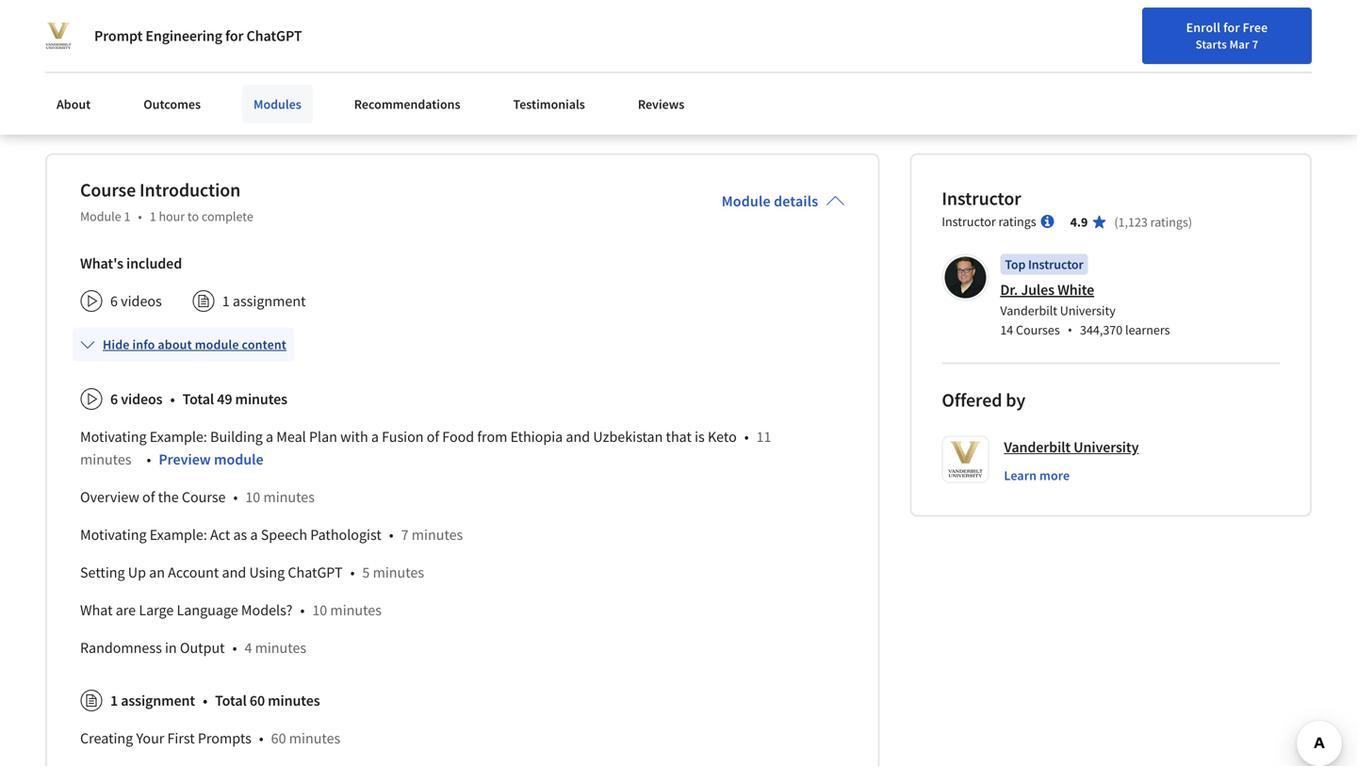 Task type: locate. For each thing, give the bounding box(es) containing it.
dr. jules white link
[[1001, 280, 1095, 299]]

motivating down overview
[[80, 525, 147, 544]]

0 horizontal spatial of
[[142, 488, 155, 507]]

• left preview
[[147, 450, 151, 469]]

module inside course introduction module 1 • 1 hour to complete
[[80, 208, 121, 225]]

randomness
[[80, 639, 162, 657]]

0 vertical spatial videos
[[121, 292, 162, 310]]

course introduction module 1 • 1 hour to complete
[[80, 178, 253, 225]]

instructor up the dr. jules white icon
[[942, 213, 996, 230]]

act
[[210, 525, 230, 544]]

1 horizontal spatial free
[[1322, 24, 1347, 41]]

1 vertical spatial 6
[[110, 390, 118, 409]]

6 videos down 'what's included'
[[110, 292, 162, 310]]

0 vertical spatial total
[[183, 390, 214, 409]]

course right the
[[182, 488, 226, 507]]

1 horizontal spatial course
[[182, 488, 226, 507]]

a right with
[[371, 427, 379, 446]]

6 down what's
[[110, 292, 118, 310]]

module details
[[722, 192, 819, 211]]

2 motivating from the top
[[80, 525, 147, 544]]

vanderbilt up "learn more" button
[[1004, 438, 1071, 457]]

hour
[[159, 208, 185, 225]]

course up what's
[[80, 178, 136, 202]]

• right models?
[[300, 601, 305, 620]]

chatgpt up modules link
[[247, 26, 302, 45]]

your
[[136, 729, 164, 748]]

enroll
[[1187, 19, 1221, 36]]

a left the meal
[[266, 427, 274, 446]]

more
[[1040, 467, 1070, 484]]

0 horizontal spatial course
[[80, 178, 136, 202]]

free up mar
[[1243, 19, 1269, 36]]

coursera image
[[23, 15, 142, 45]]

ratings up the top
[[999, 213, 1037, 230]]

• inside top instructor dr. jules white vanderbilt university 14 courses • 344,370 learners
[[1068, 321, 1073, 339]]

dr. jules white image
[[945, 257, 987, 298]]

0 vertical spatial instructor
[[942, 186, 1022, 210]]

assignment
[[233, 292, 306, 310], [121, 691, 195, 710]]

1 vertical spatial total
[[215, 691, 247, 710]]

1 horizontal spatial 60
[[271, 729, 286, 748]]

module inside region
[[214, 450, 264, 469]]

0 horizontal spatial 7
[[401, 525, 409, 544]]

1 assignment up content
[[222, 292, 306, 310]]

0 vertical spatial 60
[[250, 691, 265, 710]]

what are large language models? • 10 minutes
[[80, 601, 382, 620]]

free right join on the top
[[1322, 24, 1347, 41]]

60
[[250, 691, 265, 710], [271, 729, 286, 748]]

read less
[[45, 104, 106, 122]]

example: up preview
[[150, 427, 207, 446]]

2 vertical spatial instructor
[[1029, 256, 1084, 273]]

ratings right 1,123
[[1151, 213, 1189, 230]]

11
[[757, 427, 772, 446]]

assignment inside hide info about module content region
[[121, 691, 195, 710]]

11 minutes
[[80, 427, 772, 469]]

1 vertical spatial example:
[[150, 525, 207, 544]]

for inside "enroll for free starts mar 7"
[[1224, 19, 1241, 36]]

a right "as"
[[250, 525, 258, 544]]

instructor for instructor
[[942, 186, 1022, 210]]

7 right pathologist
[[401, 525, 409, 544]]

1 vertical spatial university
[[1074, 438, 1139, 457]]

and right ethiopia
[[566, 427, 590, 446]]

vanderbilt university image
[[45, 23, 72, 49]]

videos down info
[[121, 390, 163, 409]]

1 vertical spatial assignment
[[121, 691, 195, 710]]

1 assignment
[[222, 292, 306, 310], [110, 691, 195, 710]]

hide
[[103, 336, 130, 353]]

0 vertical spatial 1 assignment
[[222, 292, 306, 310]]

chatgpt right using
[[288, 563, 343, 582]]

join for free link
[[1269, 15, 1352, 50]]

• total 49 minutes
[[170, 390, 288, 409]]

1 vertical spatial 6 videos
[[110, 390, 163, 409]]

None search field
[[269, 12, 580, 50]]

minutes down • total 60 minutes
[[289, 729, 341, 748]]

2 example: from the top
[[150, 525, 207, 544]]

1 vertical spatial 60
[[271, 729, 286, 748]]

videos down 'what's included'
[[121, 292, 162, 310]]

module left the details
[[722, 192, 771, 211]]

0 horizontal spatial module
[[80, 208, 121, 225]]

motivating example: act as a speech pathologist • 7 minutes
[[80, 525, 463, 544]]

1 horizontal spatial for
[[1224, 19, 1241, 36]]

career
[[1169, 22, 1206, 39]]

outcomes link
[[132, 85, 212, 124]]

0 vertical spatial 7
[[1253, 37, 1259, 52]]

course inside course introduction module 1 • 1 hour to complete
[[80, 178, 136, 202]]

testimonials
[[513, 96, 585, 113]]

10 right models?
[[312, 601, 327, 620]]

for right join on the top
[[1302, 24, 1319, 41]]

1 assignment up your
[[110, 691, 195, 710]]

module down building
[[214, 450, 264, 469]]

• left hour
[[138, 208, 142, 225]]

0 horizontal spatial free
[[1243, 19, 1269, 36]]

using
[[249, 563, 285, 582]]

for right the engineering
[[225, 26, 244, 45]]

1 example: from the top
[[150, 427, 207, 446]]

speech
[[261, 525, 307, 544]]

0 vertical spatial vanderbilt
[[1001, 302, 1058, 319]]

setting
[[80, 563, 125, 582]]

up
[[128, 563, 146, 582]]

example: for building
[[150, 427, 207, 446]]

1 vertical spatial 1 assignment
[[110, 691, 195, 710]]

about
[[158, 336, 192, 353]]

0 vertical spatial assignment
[[233, 292, 306, 310]]

0 vertical spatial example:
[[150, 427, 207, 446]]

vanderbilt
[[1001, 302, 1058, 319], [1004, 438, 1071, 457]]

models?
[[241, 601, 293, 620]]

1 horizontal spatial of
[[427, 427, 439, 446]]

of left the
[[142, 488, 155, 507]]

free inside "enroll for free starts mar 7"
[[1243, 19, 1269, 36]]

find your new career
[[1087, 22, 1206, 39]]

1 vertical spatial module
[[214, 450, 264, 469]]

• left 344,370
[[1068, 321, 1073, 339]]

total left 49
[[183, 390, 214, 409]]

preview
[[159, 450, 211, 469]]

2 videos from the top
[[121, 390, 163, 409]]

module up what's
[[80, 208, 121, 225]]

in
[[165, 639, 177, 657]]

• preview module
[[147, 450, 264, 469]]

minutes up speech
[[263, 488, 315, 507]]

instructor up the dr. jules white link
[[1029, 256, 1084, 273]]

1 horizontal spatial and
[[566, 427, 590, 446]]

6 videos
[[110, 292, 162, 310], [110, 390, 163, 409]]

2 horizontal spatial for
[[1302, 24, 1319, 41]]

4
[[245, 639, 252, 657]]

minutes up creating your first prompts • 60 minutes
[[268, 691, 320, 710]]

0 horizontal spatial 10
[[245, 488, 260, 507]]

of
[[427, 427, 439, 446], [142, 488, 155, 507]]

0 horizontal spatial assignment
[[121, 691, 195, 710]]

for for enroll
[[1224, 19, 1241, 36]]

recommendations
[[354, 96, 461, 113]]

example: down the
[[150, 525, 207, 544]]

10 up "as"
[[245, 488, 260, 507]]

videos
[[121, 292, 162, 310], [121, 390, 163, 409]]

in
[[1247, 22, 1258, 39]]

minutes inside 11 minutes
[[80, 450, 132, 469]]

reviews
[[638, 96, 685, 113]]

0 vertical spatial course
[[80, 178, 136, 202]]

1 motivating from the top
[[80, 427, 147, 446]]

1 vertical spatial of
[[142, 488, 155, 507]]

learners
[[1126, 321, 1171, 338]]

and left using
[[222, 563, 246, 582]]

60 down • total 60 minutes
[[271, 729, 286, 748]]

complete
[[202, 208, 253, 225]]

vanderbilt university
[[1004, 438, 1139, 457]]

assignment up your
[[121, 691, 195, 710]]

hide info about module content region
[[80, 373, 845, 765]]

free for enroll for free starts mar 7
[[1243, 19, 1269, 36]]

0 horizontal spatial 60
[[250, 691, 265, 710]]

1 vertical spatial instructor
[[942, 213, 996, 230]]

6 videos down info
[[110, 390, 163, 409]]

2 6 from the top
[[110, 390, 118, 409]]

60 up the prompts
[[250, 691, 265, 710]]

7 right mar
[[1253, 37, 1259, 52]]

of left the food
[[427, 427, 439, 446]]

vanderbilt inside top instructor dr. jules white vanderbilt university 14 courses • 344,370 learners
[[1001, 302, 1058, 319]]

top
[[1005, 256, 1026, 273]]

total up the prompts
[[215, 691, 247, 710]]

1 vertical spatial and
[[222, 563, 246, 582]]

1 vertical spatial 7
[[401, 525, 409, 544]]

log in link
[[1215, 19, 1267, 41]]

learn
[[1004, 467, 1037, 484]]

top instructor dr. jules white vanderbilt university 14 courses • 344,370 learners
[[1001, 256, 1171, 339]]

your
[[1114, 22, 1139, 39]]

mar
[[1230, 37, 1250, 52]]

instructor for instructor ratings
[[942, 213, 996, 230]]

uzbekistan
[[593, 427, 663, 446]]

1 vertical spatial course
[[182, 488, 226, 507]]

0 vertical spatial motivating
[[80, 427, 147, 446]]

assignment up content
[[233, 292, 306, 310]]

by
[[1006, 388, 1026, 412]]

0 vertical spatial 6
[[110, 292, 118, 310]]

language
[[177, 601, 238, 620]]

1 vertical spatial videos
[[121, 390, 163, 409]]

2 6 videos from the top
[[110, 390, 163, 409]]

minutes up overview
[[80, 450, 132, 469]]

1 horizontal spatial total
[[215, 691, 247, 710]]

motivating up overview
[[80, 427, 147, 446]]

university
[[1061, 302, 1116, 319], [1074, 438, 1139, 457]]

minutes right 49
[[235, 390, 288, 409]]

minutes
[[235, 390, 288, 409], [80, 450, 132, 469], [263, 488, 315, 507], [412, 525, 463, 544], [373, 563, 424, 582], [330, 601, 382, 620], [255, 639, 307, 657], [268, 691, 320, 710], [289, 729, 341, 748]]

that
[[666, 427, 692, 446]]

module right the about
[[195, 336, 239, 353]]

1 horizontal spatial 7
[[1253, 37, 1259, 52]]

344,370
[[1081, 321, 1123, 338]]

6 down hide
[[110, 390, 118, 409]]

0 vertical spatial and
[[566, 427, 590, 446]]

1 vertical spatial motivating
[[80, 525, 147, 544]]

reviews link
[[627, 85, 696, 124]]

1 horizontal spatial 10
[[312, 601, 327, 620]]

motivating
[[80, 427, 147, 446], [80, 525, 147, 544]]

module
[[195, 336, 239, 353], [214, 450, 264, 469]]

instructor
[[942, 186, 1022, 210], [942, 213, 996, 230], [1029, 256, 1084, 273]]

0 vertical spatial module
[[195, 336, 239, 353]]

0 horizontal spatial 1 assignment
[[110, 691, 195, 710]]

for
[[1224, 19, 1241, 36], [1302, 24, 1319, 41], [225, 26, 244, 45]]

1 horizontal spatial 1 assignment
[[222, 292, 306, 310]]

0 horizontal spatial total
[[183, 390, 214, 409]]

0 vertical spatial 6 videos
[[110, 292, 162, 310]]

1 inside hide info about module content region
[[110, 691, 118, 710]]

0 vertical spatial 10
[[245, 488, 260, 507]]

• right pathologist
[[389, 525, 394, 544]]

and
[[566, 427, 590, 446], [222, 563, 246, 582]]

setting up an account and using chatgpt • 5 minutes
[[80, 563, 424, 582]]

1 vertical spatial chatgpt
[[288, 563, 343, 582]]

info about module content element
[[73, 320, 845, 765]]

motivating example: building a meal plan with a fusion of food from ethiopia and uzbekistan that is keto •
[[80, 427, 749, 446]]

minutes right 5 in the bottom left of the page
[[373, 563, 424, 582]]

0 horizontal spatial and
[[222, 563, 246, 582]]

module
[[722, 192, 771, 211], [80, 208, 121, 225]]

a
[[266, 427, 274, 446], [371, 427, 379, 446], [250, 525, 258, 544]]

7
[[1253, 37, 1259, 52], [401, 525, 409, 544]]

•
[[138, 208, 142, 225], [1068, 321, 1073, 339], [170, 390, 175, 409], [745, 427, 749, 446], [147, 450, 151, 469], [233, 488, 238, 507], [389, 525, 394, 544], [350, 563, 355, 582], [300, 601, 305, 620], [233, 639, 237, 657], [203, 691, 208, 710], [259, 729, 264, 748]]

join
[[1274, 24, 1299, 41]]

for up mar
[[1224, 19, 1241, 36]]

0 vertical spatial university
[[1061, 302, 1116, 319]]

instructor up instructor ratings
[[942, 186, 1022, 210]]

vanderbilt up courses
[[1001, 302, 1058, 319]]



Task type: describe. For each thing, give the bounding box(es) containing it.
7 inside "enroll for free starts mar 7"
[[1253, 37, 1259, 52]]

1,123
[[1119, 213, 1148, 230]]

creating your first prompts • 60 minutes
[[80, 729, 341, 748]]

• total 60 minutes
[[203, 691, 320, 710]]

creating
[[80, 729, 133, 748]]

starts
[[1196, 37, 1228, 52]]

module inside dropdown button
[[195, 336, 239, 353]]

is
[[695, 427, 705, 446]]

prompt engineering for chatgpt
[[94, 26, 302, 45]]

to
[[188, 208, 199, 225]]

log in
[[1224, 22, 1258, 39]]

(
[[1115, 213, 1119, 230]]

example: for act
[[150, 525, 207, 544]]

overview of the course • 10 minutes
[[80, 488, 315, 507]]

videos inside hide info about module content region
[[121, 390, 163, 409]]

1 horizontal spatial a
[[266, 427, 274, 446]]

minutes down 5 in the bottom left of the page
[[330, 601, 382, 620]]

learn more
[[1004, 467, 1070, 484]]

minutes right 4
[[255, 639, 307, 657]]

keto
[[708, 427, 737, 446]]

• left 4
[[233, 639, 237, 657]]

offered
[[942, 388, 1003, 412]]

0 vertical spatial of
[[427, 427, 439, 446]]

with
[[340, 427, 368, 446]]

1 horizontal spatial ratings
[[1151, 213, 1189, 230]]

about
[[57, 96, 91, 113]]

)
[[1189, 213, 1193, 230]]

large
[[139, 601, 174, 620]]

new
[[1142, 22, 1167, 39]]

engineering
[[146, 26, 222, 45]]

7 inside hide info about module content region
[[401, 525, 409, 544]]

6 videos inside hide info about module content region
[[110, 390, 163, 409]]

jules
[[1021, 280, 1055, 299]]

about link
[[45, 85, 102, 124]]

output
[[180, 639, 225, 657]]

university inside top instructor dr. jules white vanderbilt university 14 courses • 344,370 learners
[[1061, 302, 1116, 319]]

instructor inside top instructor dr. jules white vanderbilt university 14 courses • 344,370 learners
[[1029, 256, 1084, 273]]

as
[[233, 525, 247, 544]]

1 assignment inside hide info about module content region
[[110, 691, 195, 710]]

overview
[[80, 488, 139, 507]]

enroll for free starts mar 7
[[1187, 19, 1269, 52]]

0 horizontal spatial a
[[250, 525, 258, 544]]

0 vertical spatial chatgpt
[[247, 26, 302, 45]]

what
[[80, 601, 113, 620]]

• up "as"
[[233, 488, 238, 507]]

• left 5 in the bottom left of the page
[[350, 563, 355, 582]]

details
[[774, 192, 819, 211]]

introduction
[[140, 178, 241, 202]]

preview module link
[[159, 450, 264, 469]]

1 6 from the top
[[110, 292, 118, 310]]

• left '11'
[[745, 427, 749, 446]]

5
[[362, 563, 370, 582]]

49
[[217, 390, 232, 409]]

1 horizontal spatial module
[[722, 192, 771, 211]]

6 inside hide info about module content region
[[110, 390, 118, 409]]

white
[[1058, 280, 1095, 299]]

chatgpt inside hide info about module content region
[[288, 563, 343, 582]]

from
[[477, 427, 508, 446]]

courses
[[1016, 321, 1060, 338]]

randomness in output • 4 minutes
[[80, 639, 307, 657]]

total for total 49 minutes
[[183, 390, 214, 409]]

pathologist
[[310, 525, 382, 544]]

log
[[1224, 22, 1244, 39]]

14
[[1001, 321, 1014, 338]]

0 horizontal spatial ratings
[[999, 213, 1037, 230]]

• right the prompts
[[259, 729, 264, 748]]

motivating for motivating example: building a meal plan with a fusion of food from ethiopia and uzbekistan that is keto •
[[80, 427, 147, 446]]

learn more button
[[1004, 466, 1070, 485]]

building
[[210, 427, 263, 446]]

motivating for motivating example: act as a speech pathologist • 7 minutes
[[80, 525, 147, 544]]

find
[[1087, 22, 1112, 39]]

recommendations link
[[343, 85, 472, 124]]

account
[[168, 563, 219, 582]]

for for join
[[1302, 24, 1319, 41]]

2 horizontal spatial a
[[371, 427, 379, 446]]

the
[[158, 488, 179, 507]]

course inside hide info about module content region
[[182, 488, 226, 507]]

total for total 60 minutes
[[215, 691, 247, 710]]

0 horizontal spatial for
[[225, 26, 244, 45]]

hide info about module content button
[[73, 327, 294, 361]]

join for free
[[1274, 24, 1347, 41]]

testimonials link
[[502, 85, 597, 124]]

free for join for free
[[1322, 24, 1347, 41]]

hide info about module content
[[103, 336, 287, 353]]

• up creating your first prompts • 60 minutes
[[203, 691, 208, 710]]

what's included
[[80, 254, 182, 273]]

• inside course introduction module 1 • 1 hour to complete
[[138, 208, 142, 225]]

content
[[242, 336, 287, 353]]

outcomes
[[144, 96, 201, 113]]

1 6 videos from the top
[[110, 292, 162, 310]]

1 videos from the top
[[121, 292, 162, 310]]

prompts
[[198, 729, 252, 748]]

find your new career link
[[1078, 19, 1215, 42]]

1 vertical spatial vanderbilt
[[1004, 438, 1071, 457]]

an
[[149, 563, 165, 582]]

meal
[[277, 427, 306, 446]]

are
[[116, 601, 136, 620]]

vanderbilt university link
[[1004, 436, 1139, 458]]

what's
[[80, 254, 123, 273]]

dr.
[[1001, 280, 1019, 299]]

food
[[442, 427, 474, 446]]

first
[[167, 729, 195, 748]]

1 vertical spatial 10
[[312, 601, 327, 620]]

minutes down 11 minutes
[[412, 525, 463, 544]]

prompt
[[94, 26, 143, 45]]

1 horizontal spatial assignment
[[233, 292, 306, 310]]

fusion
[[382, 427, 424, 446]]

• left 49
[[170, 390, 175, 409]]

included
[[126, 254, 182, 273]]



Task type: vqa. For each thing, say whether or not it's contained in the screenshot.
What
yes



